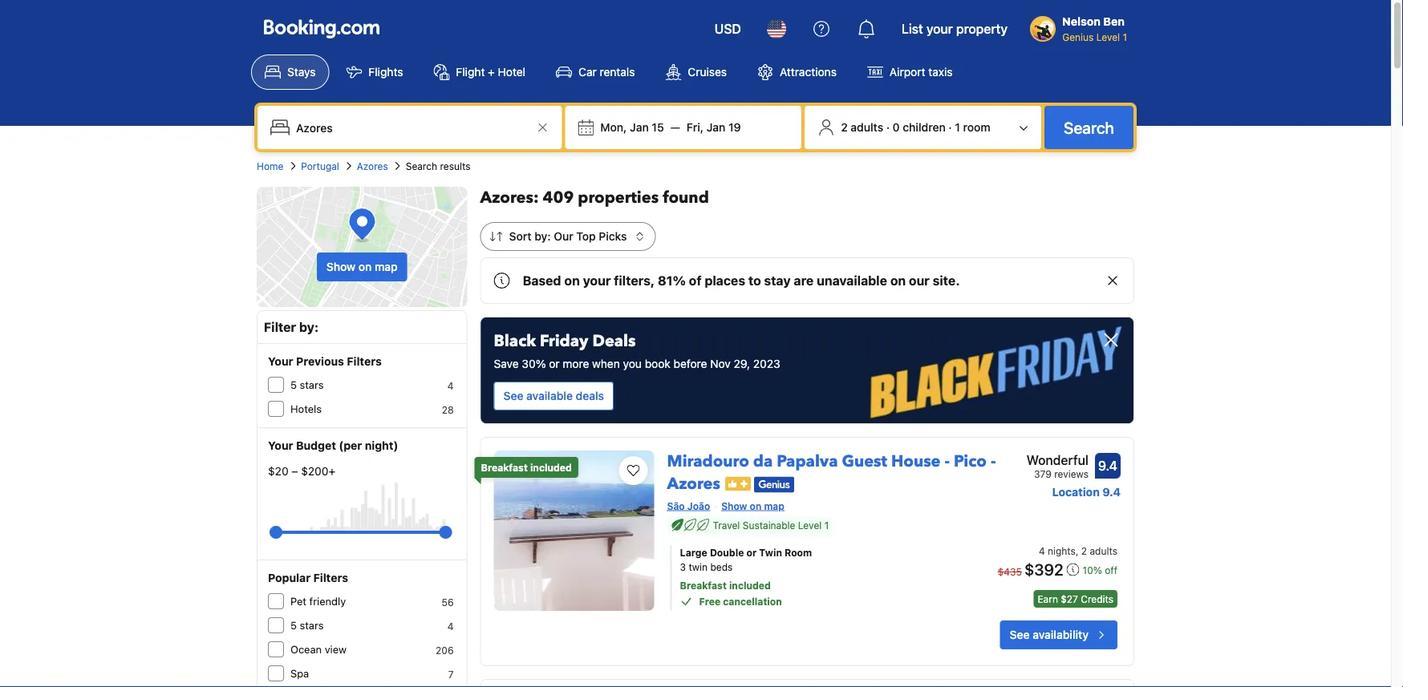 Task type: describe. For each thing, give the bounding box(es) containing it.
wonderful element
[[1027, 451, 1089, 470]]

azores inside miradouro da papalva guest house - pico - azores
[[667, 474, 721, 496]]

search button
[[1045, 106, 1134, 149]]

7
[[448, 669, 454, 681]]

rentals
[[600, 65, 635, 79]]

ben
[[1104, 15, 1125, 28]]

2 - from the left
[[991, 451, 997, 473]]

car rentals
[[579, 65, 635, 79]]

show on map button
[[317, 253, 408, 282]]

included inside 3 twin beds breakfast included
[[730, 581, 771, 592]]

off
[[1105, 565, 1118, 577]]

airport
[[890, 65, 926, 79]]

your for your previous filters
[[268, 355, 293, 368]]

1 · from the left
[[887, 121, 890, 134]]

adults inside button
[[851, 121, 884, 134]]

10%
[[1083, 565, 1103, 577]]

unavailable
[[817, 273, 888, 289]]

sort by: our top picks
[[509, 230, 627, 243]]

search for search results
[[406, 161, 437, 172]]

availability
[[1033, 629, 1089, 642]]

travel
[[713, 520, 740, 531]]

wonderful 379 reviews
[[1027, 453, 1089, 480]]

genius
[[1063, 31, 1094, 43]]

1 vertical spatial 4
[[1039, 546, 1046, 557]]

home link
[[257, 159, 284, 173]]

breakfast included
[[481, 462, 572, 474]]

1 horizontal spatial map
[[764, 501, 785, 512]]

2 5 stars from the top
[[291, 620, 324, 632]]

flight
[[456, 65, 485, 79]]

stay
[[765, 273, 791, 289]]

large double or twin room link
[[680, 546, 952, 560]]

previous
[[296, 355, 344, 368]]

credits
[[1081, 594, 1114, 605]]

attractions
[[780, 65, 837, 79]]

properties
[[578, 187, 659, 209]]

filter by:
[[264, 320, 319, 335]]

nov
[[711, 358, 731, 371]]

view
[[325, 644, 347, 656]]

–
[[292, 465, 298, 478]]

miradouro da papalva guest house - pico - azores image
[[494, 451, 655, 612]]

usd
[[715, 21, 742, 37]]

56
[[442, 597, 454, 608]]

2023
[[754, 358, 781, 371]]

popular filters
[[268, 572, 348, 585]]

1 horizontal spatial your
[[927, 21, 953, 37]]

0 vertical spatial azores
[[357, 161, 388, 172]]

$435
[[998, 567, 1022, 578]]

your budget (per night)
[[268, 439, 398, 453]]

flight + hotel link
[[420, 55, 539, 90]]

flights
[[369, 65, 403, 79]]

see available deals
[[504, 390, 604, 403]]

19
[[729, 121, 741, 134]]

more
[[563, 358, 589, 371]]

black friday deals image
[[481, 318, 1134, 424]]

cruises link
[[652, 55, 741, 90]]

map inside show on map button
[[375, 260, 398, 274]]

hotel
[[498, 65, 526, 79]]

mon, jan 15 — fri, jan 19
[[601, 121, 741, 134]]

booking.com image
[[264, 19, 380, 39]]

$20 – $200+
[[268, 465, 336, 478]]

available
[[527, 390, 573, 403]]

based on your filters, 81% of places to stay are unavailable on our site.
[[523, 273, 960, 289]]

free
[[700, 596, 721, 608]]

0 vertical spatial 9.4
[[1099, 459, 1118, 474]]

by: for filter
[[299, 320, 319, 335]]

(per
[[339, 439, 362, 453]]

twin
[[760, 547, 783, 559]]

scored 9.4 element
[[1096, 454, 1121, 479]]

2 inside button
[[841, 121, 848, 134]]

double
[[710, 547, 744, 559]]

2 5 from the top
[[291, 620, 297, 632]]

see for see availability
[[1010, 629, 1030, 642]]

portugal link
[[301, 159, 339, 173]]

81%
[[658, 273, 686, 289]]

airport taxis link
[[854, 55, 967, 90]]

1 horizontal spatial adults
[[1090, 546, 1118, 557]]

property
[[957, 21, 1008, 37]]

found
[[663, 187, 709, 209]]

0 vertical spatial included
[[530, 462, 572, 474]]

0 horizontal spatial breakfast
[[481, 462, 528, 474]]

1 inside button
[[955, 121, 961, 134]]

0 vertical spatial 4
[[448, 380, 454, 392]]

guest
[[842, 451, 888, 473]]

to
[[749, 273, 761, 289]]

0 horizontal spatial your
[[583, 273, 611, 289]]

show inside button
[[327, 260, 356, 274]]

nights
[[1048, 546, 1076, 557]]

$27
[[1061, 594, 1079, 605]]

based
[[523, 273, 562, 289]]

deals
[[576, 390, 604, 403]]

3
[[680, 562, 686, 573]]

flight + hotel
[[456, 65, 526, 79]]

hotels
[[291, 403, 322, 415]]

see available deals button
[[494, 382, 614, 411]]

fri, jan 19 button
[[681, 113, 748, 142]]

black friday deals save 30% or more when you book before nov 29, 2023
[[494, 331, 781, 371]]

28
[[442, 405, 454, 416]]

night)
[[365, 439, 398, 453]]

2 · from the left
[[949, 121, 952, 134]]

pet
[[291, 596, 307, 608]]

site.
[[933, 273, 960, 289]]

top
[[577, 230, 596, 243]]

1 vertical spatial show
[[722, 501, 748, 512]]

budget
[[296, 439, 336, 453]]

your previous filters
[[268, 355, 382, 368]]

15
[[652, 121, 664, 134]]

large double or twin room
[[680, 547, 812, 559]]

see availability link
[[1001, 621, 1118, 650]]

earn
[[1038, 594, 1059, 605]]

2 vertical spatial 4
[[448, 621, 454, 632]]

car rentals link
[[543, 55, 649, 90]]

1 vertical spatial filters
[[314, 572, 348, 585]]

search for search
[[1064, 118, 1115, 137]]

azores link
[[357, 159, 388, 173]]

show on map inside button
[[327, 260, 398, 274]]



Task type: vqa. For each thing, say whether or not it's contained in the screenshot.
bottommost 'BESTSELLER'
no



Task type: locate. For each thing, give the bounding box(es) containing it.
adults
[[851, 121, 884, 134], [1090, 546, 1118, 557]]

see inside see available deals button
[[504, 390, 524, 403]]

1 horizontal spatial azores
[[667, 474, 721, 496]]

map
[[375, 260, 398, 274], [764, 501, 785, 512]]

room
[[964, 121, 991, 134]]

2 jan from the left
[[707, 121, 726, 134]]

by: for sort
[[535, 230, 551, 243]]

list your property
[[902, 21, 1008, 37]]

your left filters, on the top left
[[583, 273, 611, 289]]

azores up joão
[[667, 474, 721, 496]]

attractions link
[[744, 55, 851, 90]]

deals
[[593, 331, 636, 353]]

you
[[623, 358, 642, 371]]

1 5 stars from the top
[[291, 379, 324, 391]]

search inside button
[[1064, 118, 1115, 137]]

0 vertical spatial or
[[549, 358, 560, 371]]

3 twin beds breakfast included
[[680, 562, 771, 592]]

Where are you going? field
[[290, 113, 533, 142]]

jan left 15 in the left top of the page
[[630, 121, 649, 134]]

included up cancellation
[[730, 581, 771, 592]]

see availability
[[1010, 629, 1089, 642]]

pico
[[954, 451, 987, 473]]

$200+
[[301, 465, 336, 478]]

or left twin
[[747, 547, 757, 559]]

search results
[[406, 161, 471, 172]]

409
[[543, 187, 574, 209]]

breakfast inside 3 twin beds breakfast included
[[680, 581, 727, 592]]

1 horizontal spatial see
[[1010, 629, 1030, 642]]

group
[[276, 520, 446, 546]]

jan left 19
[[707, 121, 726, 134]]

0 vertical spatial stars
[[300, 379, 324, 391]]

2 adults · 0 children · 1 room
[[841, 121, 991, 134]]

before
[[674, 358, 708, 371]]

show
[[327, 260, 356, 274], [722, 501, 748, 512]]

1 vertical spatial level
[[799, 520, 822, 531]]

your account menu nelson ben genius level 1 element
[[1031, 7, 1134, 44]]

29,
[[734, 358, 751, 371]]

0 horizontal spatial show on map
[[327, 260, 398, 274]]

1 vertical spatial included
[[730, 581, 771, 592]]

5 stars up ocean
[[291, 620, 324, 632]]

1 vertical spatial see
[[1010, 629, 1030, 642]]

2 vertical spatial 1
[[825, 520, 829, 531]]

miradouro da papalva guest house - pico - azores link
[[667, 445, 997, 496]]

0 vertical spatial by:
[[535, 230, 551, 243]]

by: right filter
[[299, 320, 319, 335]]

0 horizontal spatial 2
[[841, 121, 848, 134]]

- left pico
[[945, 451, 950, 473]]

reviews
[[1055, 469, 1089, 480]]

0 horizontal spatial -
[[945, 451, 950, 473]]

level down ben
[[1097, 31, 1121, 43]]

0 vertical spatial your
[[268, 355, 293, 368]]

1 horizontal spatial 2
[[1082, 546, 1088, 557]]

1 vertical spatial 9.4
[[1103, 486, 1121, 499]]

1 vertical spatial 5 stars
[[291, 620, 324, 632]]

azores right portugal
[[357, 161, 388, 172]]

9.4 down scored 9.4 element
[[1103, 486, 1121, 499]]

0 vertical spatial 1
[[1123, 31, 1128, 43]]

our
[[554, 230, 574, 243]]

or
[[549, 358, 560, 371], [747, 547, 757, 559]]

portugal
[[301, 161, 339, 172]]

see
[[504, 390, 524, 403], [1010, 629, 1030, 642]]

travel sustainable level 1
[[713, 520, 829, 531]]

0 horizontal spatial by:
[[299, 320, 319, 335]]

2 right ','
[[1082, 546, 1088, 557]]

miradouro da papalva guest house - pico - azores
[[667, 451, 997, 496]]

5 down pet
[[291, 620, 297, 632]]

your right list
[[927, 21, 953, 37]]

1 vertical spatial 1
[[955, 121, 961, 134]]

1 horizontal spatial level
[[1097, 31, 1121, 43]]

1 horizontal spatial breakfast
[[680, 581, 727, 592]]

1 horizontal spatial included
[[730, 581, 771, 592]]

9.4 up location 9.4
[[1099, 459, 1118, 474]]

1 horizontal spatial -
[[991, 451, 997, 473]]

0 horizontal spatial ·
[[887, 121, 890, 134]]

+
[[488, 65, 495, 79]]

0 vertical spatial map
[[375, 260, 398, 274]]

room
[[785, 547, 812, 559]]

0 horizontal spatial level
[[799, 520, 822, 531]]

sustainable
[[743, 520, 796, 531]]

1 your from the top
[[268, 355, 293, 368]]

search results updated. azores: 409 properties found. applied filters: all deals. element
[[480, 187, 1135, 209]]

0 vertical spatial filters
[[347, 355, 382, 368]]

places
[[705, 273, 746, 289]]

filters,
[[614, 273, 655, 289]]

1 vertical spatial search
[[406, 161, 437, 172]]

· right children
[[949, 121, 952, 134]]

0 vertical spatial level
[[1097, 31, 1121, 43]]

1 inside nelson ben genius level 1
[[1123, 31, 1128, 43]]

are
[[794, 273, 814, 289]]

1 vertical spatial map
[[764, 501, 785, 512]]

1 vertical spatial your
[[268, 439, 293, 453]]

2 horizontal spatial 1
[[1123, 31, 1128, 43]]

wonderful
[[1027, 453, 1089, 468]]

1 horizontal spatial 1
[[955, 121, 961, 134]]

house
[[892, 451, 941, 473]]

car
[[579, 65, 597, 79]]

2 left 0
[[841, 121, 848, 134]]

free cancellation
[[700, 596, 782, 608]]

twin
[[689, 562, 708, 573]]

see left the availability
[[1010, 629, 1030, 642]]

filters up friendly
[[314, 572, 348, 585]]

0 vertical spatial 5 stars
[[291, 379, 324, 391]]

genius discounts available at this property. image
[[754, 477, 795, 493], [754, 477, 795, 493]]

our
[[909, 273, 930, 289]]

0 vertical spatial your
[[927, 21, 953, 37]]

0 vertical spatial adults
[[851, 121, 884, 134]]

see for see available deals
[[504, 390, 524, 403]]

your
[[927, 21, 953, 37], [583, 273, 611, 289]]

breakfast
[[481, 462, 528, 474], [680, 581, 727, 592]]

1 horizontal spatial ·
[[949, 121, 952, 134]]

2 your from the top
[[268, 439, 293, 453]]

1 jan from the left
[[630, 121, 649, 134]]

5 stars up the hotels
[[291, 379, 324, 391]]

search
[[1064, 118, 1115, 137], [406, 161, 437, 172]]

· left 0
[[887, 121, 890, 134]]

1 vertical spatial stars
[[300, 620, 324, 632]]

or inside black friday deals save 30% or more when you book before nov 29, 2023
[[549, 358, 560, 371]]

level
[[1097, 31, 1121, 43], [799, 520, 822, 531]]

4 up $392
[[1039, 546, 1046, 557]]

ocean
[[291, 644, 322, 656]]

0 horizontal spatial included
[[530, 462, 572, 474]]

- right pico
[[991, 451, 997, 473]]

by: left our
[[535, 230, 551, 243]]

4 down 56
[[448, 621, 454, 632]]

see down the save
[[504, 390, 524, 403]]

included down see available deals button
[[530, 462, 572, 474]]

4 up 28
[[448, 380, 454, 392]]

azores: 409 properties found
[[480, 187, 709, 209]]

0 horizontal spatial search
[[406, 161, 437, 172]]

level inside nelson ben genius level 1
[[1097, 31, 1121, 43]]

0 vertical spatial show on map
[[327, 260, 398, 274]]

1 vertical spatial 2
[[1082, 546, 1088, 557]]

5 up the hotels
[[291, 379, 297, 391]]

1 vertical spatial 5
[[291, 620, 297, 632]]

0 vertical spatial 5
[[291, 379, 297, 391]]

0 horizontal spatial see
[[504, 390, 524, 403]]

1 horizontal spatial search
[[1064, 118, 1115, 137]]

0 horizontal spatial or
[[549, 358, 560, 371]]

1 vertical spatial or
[[747, 547, 757, 559]]

results
[[440, 161, 471, 172]]

1 horizontal spatial show on map
[[722, 501, 785, 512]]

stars up ocean
[[300, 620, 324, 632]]

stars up the hotels
[[300, 379, 324, 391]]

0 vertical spatial breakfast
[[481, 462, 528, 474]]

0 horizontal spatial azores
[[357, 161, 388, 172]]

0 horizontal spatial map
[[375, 260, 398, 274]]

1 horizontal spatial by:
[[535, 230, 551, 243]]

filters right previous
[[347, 355, 382, 368]]

0 horizontal spatial show
[[327, 260, 356, 274]]

1 vertical spatial your
[[583, 273, 611, 289]]

this property is part of our preferred plus program. it's committed to providing outstanding service and excellent value. it'll pay us a higher commission if you make a booking. image
[[726, 477, 751, 492], [726, 477, 751, 492]]

1 vertical spatial azores
[[667, 474, 721, 496]]

379
[[1035, 469, 1052, 480]]

your up $20
[[268, 439, 293, 453]]

1 stars from the top
[[300, 379, 324, 391]]

ocean view
[[291, 644, 347, 656]]

1 horizontal spatial jan
[[707, 121, 726, 134]]

1 up large double or twin room link
[[825, 520, 829, 531]]

1 horizontal spatial or
[[747, 547, 757, 559]]

4 nights , 2 adults
[[1039, 546, 1118, 557]]

1 vertical spatial show on map
[[722, 501, 785, 512]]

0 vertical spatial see
[[504, 390, 524, 403]]

1 horizontal spatial show
[[722, 501, 748, 512]]

0 horizontal spatial 1
[[825, 520, 829, 531]]

level up large double or twin room link
[[799, 520, 822, 531]]

adults up "10% off"
[[1090, 546, 1118, 557]]

azores
[[357, 161, 388, 172], [667, 474, 721, 496]]

list
[[902, 21, 924, 37]]

0 vertical spatial 2
[[841, 121, 848, 134]]

flights link
[[333, 55, 417, 90]]

or inside large double or twin room link
[[747, 547, 757, 559]]

0 vertical spatial show
[[327, 260, 356, 274]]

1 - from the left
[[945, 451, 950, 473]]

location
[[1053, 486, 1100, 499]]

0 vertical spatial search
[[1064, 118, 1115, 137]]

or right 30%
[[549, 358, 560, 371]]

da
[[754, 451, 773, 473]]

mon,
[[601, 121, 627, 134]]

1 left room on the right top of page
[[955, 121, 961, 134]]

location 9.4
[[1053, 486, 1121, 499]]

home
[[257, 161, 284, 172]]

papalva
[[777, 451, 838, 473]]

adults left 0
[[851, 121, 884, 134]]

pet friendly
[[291, 596, 346, 608]]

1 vertical spatial by:
[[299, 320, 319, 335]]

when
[[592, 358, 620, 371]]

on inside show on map button
[[359, 260, 372, 274]]

30%
[[522, 358, 546, 371]]

filters
[[347, 355, 382, 368], [314, 572, 348, 585]]

1 down ben
[[1123, 31, 1128, 43]]

your for your budget (per night)
[[268, 439, 293, 453]]

0 horizontal spatial adults
[[851, 121, 884, 134]]

taxis
[[929, 65, 953, 79]]

1 vertical spatial adults
[[1090, 546, 1118, 557]]

10% off
[[1083, 565, 1118, 577]]

1 vertical spatial breakfast
[[680, 581, 727, 592]]

friday
[[540, 331, 589, 353]]

1 5 from the top
[[291, 379, 297, 391]]

nelson
[[1063, 15, 1101, 28]]

5
[[291, 379, 297, 391], [291, 620, 297, 632]]

your down filter
[[268, 355, 293, 368]]

jan
[[630, 121, 649, 134], [707, 121, 726, 134]]

—
[[671, 121, 681, 134]]

by:
[[535, 230, 551, 243], [299, 320, 319, 335]]

2 stars from the top
[[300, 620, 324, 632]]

see inside see availability link
[[1010, 629, 1030, 642]]

spa
[[291, 668, 309, 680]]

0 horizontal spatial jan
[[630, 121, 649, 134]]

book
[[645, 358, 671, 371]]



